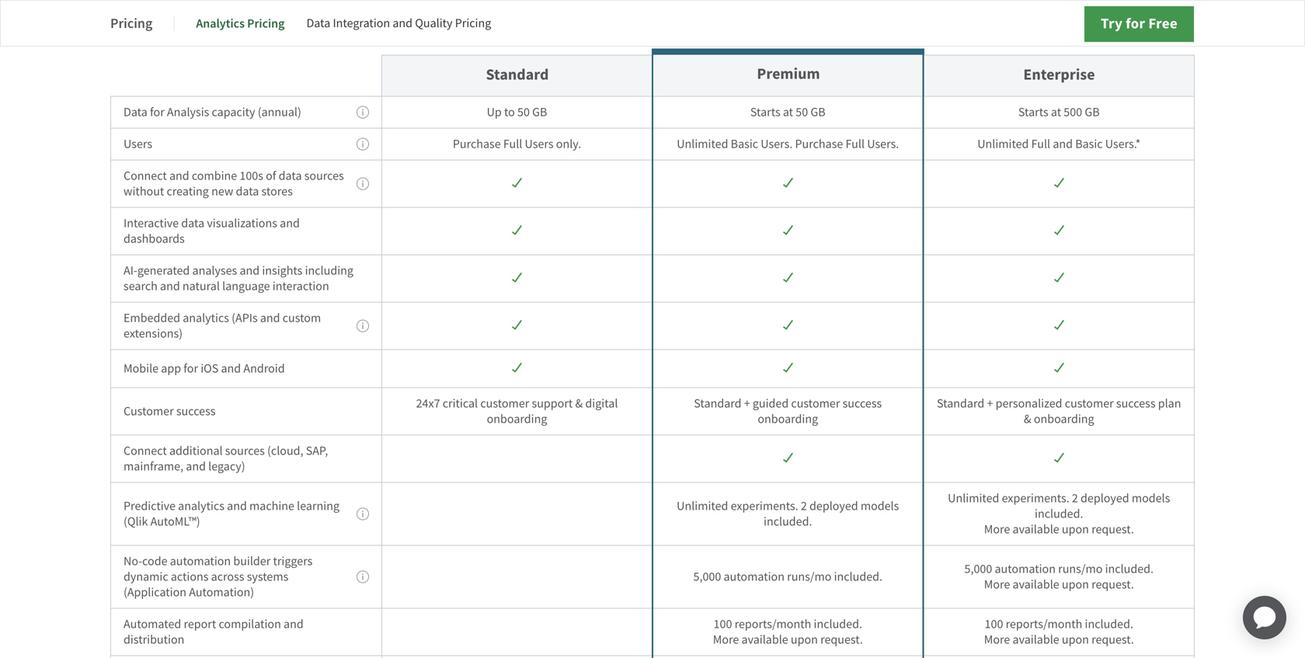 Task type: locate. For each thing, give the bounding box(es) containing it.
available
[[1013, 521, 1059, 537], [1013, 577, 1059, 592], [742, 632, 788, 648], [1013, 632, 1059, 648]]

basic
[[731, 136, 758, 152], [1075, 136, 1103, 152]]

0 horizontal spatial gb
[[532, 104, 547, 120]]

without
[[124, 183, 164, 199]]

purchase down the starts at 50 gb
[[795, 136, 843, 152]]

connect for connect additional sources (cloud, sap, mainframe, and legacy)
[[124, 443, 167, 459]]

automation
[[170, 553, 231, 569], [995, 561, 1056, 577], [724, 569, 785, 585]]

0 horizontal spatial 100 reports/month included. more available upon request.
[[713, 616, 863, 648]]

1 vertical spatial for
[[150, 104, 165, 120]]

0 horizontal spatial +
[[744, 396, 750, 411]]

data for data integration and quality pricing
[[306, 15, 330, 31]]

of
[[266, 168, 276, 184]]

deployed inside unlimited experiments. 2 deployed models included. more available upon request.
[[1081, 490, 1129, 506]]

2 horizontal spatial data
[[279, 168, 302, 184]]

1 horizontal spatial pricing
[[247, 15, 285, 31]]

and right compilation
[[284, 616, 304, 632]]

1 reports/month from the left
[[735, 616, 811, 632]]

24x7
[[416, 396, 440, 411]]

data for analysis capacity (annual)
[[124, 104, 301, 120]]

sources
[[304, 168, 344, 184], [225, 443, 265, 459]]

basic down the starts at 50 gb
[[731, 136, 758, 152]]

deployed inside unlimited experiments. 2 deployed models included.
[[810, 498, 858, 514]]

1 purchase from the left
[[453, 136, 501, 152]]

2 tooltip image from the top
[[357, 319, 369, 333]]

+ left personalized
[[987, 396, 993, 411]]

2 horizontal spatial customer
[[1065, 396, 1114, 411]]

0 horizontal spatial 100
[[714, 616, 732, 632]]

2 purchase from the left
[[795, 136, 843, 152]]

connect inside connect and combine 100s of data sources without creating new data stores
[[124, 168, 167, 184]]

connect down "customer"
[[124, 443, 167, 459]]

standard inside standard + guided customer success onboarding
[[694, 396, 742, 411]]

unlimited image
[[512, 178, 522, 188], [783, 178, 793, 188], [512, 225, 522, 236], [783, 225, 793, 236], [1054, 225, 1064, 236], [783, 272, 793, 283], [1054, 272, 1064, 283], [512, 320, 522, 331], [512, 363, 522, 373], [783, 363, 793, 373], [1054, 363, 1064, 373], [783, 453, 793, 464]]

unlimited image
[[1054, 178, 1064, 188], [512, 272, 522, 283], [783, 320, 793, 331], [1054, 320, 1064, 331], [1054, 453, 1064, 464]]

5,000
[[965, 561, 992, 577], [693, 569, 721, 585]]

natural
[[183, 278, 220, 294]]

at left "500"
[[1051, 104, 1061, 120]]

2 at from the left
[[1051, 104, 1061, 120]]

starts for starts at 50 gb
[[750, 104, 781, 120]]

upon down 5,000 automation runs/mo included. at the bottom of the page
[[791, 632, 818, 648]]

success inside standard + guided customer success onboarding
[[843, 396, 882, 411]]

automation up automation)
[[170, 553, 231, 569]]

1 users from the left
[[124, 136, 152, 152]]

0 horizontal spatial data
[[124, 104, 147, 120]]

unlimited full and basic users.*
[[978, 136, 1141, 152]]

connect inside connect additional sources (cloud, sap, mainframe, and legacy)
[[124, 443, 167, 459]]

1 tooltip image from the top
[[357, 106, 369, 119]]

try for free
[[1101, 14, 1178, 33]]

& inside 24x7 critical customer support & digital onboarding
[[575, 396, 583, 411]]

full for unlimited
[[1031, 136, 1050, 152]]

customer inside standard + personalized customer success plan & onboarding
[[1065, 396, 1114, 411]]

and inside the pricing menu bar
[[393, 15, 413, 31]]

data integration and quality pricing link
[[306, 5, 491, 42]]

1 horizontal spatial +
[[987, 396, 993, 411]]

quality
[[415, 15, 453, 31]]

1 full from the left
[[503, 136, 522, 152]]

full
[[503, 136, 522, 152], [846, 136, 865, 152], [1031, 136, 1050, 152]]

data inside the pricing menu bar
[[306, 15, 330, 31]]

starts left "500"
[[1018, 104, 1049, 120]]

0 horizontal spatial purchase
[[453, 136, 501, 152]]

success
[[843, 396, 882, 411], [1116, 396, 1156, 411], [176, 403, 216, 419]]

personalized
[[996, 396, 1062, 411]]

1 horizontal spatial at
[[1051, 104, 1061, 120]]

request.
[[1092, 521, 1134, 537], [1092, 577, 1134, 592], [820, 632, 863, 648], [1092, 632, 1134, 648]]

available down unlimited experiments. 2 deployed models included. more available upon request.
[[1013, 577, 1059, 592]]

1 horizontal spatial data
[[306, 15, 330, 31]]

1 tooltip image from the top
[[357, 177, 369, 190]]

1 vertical spatial data
[[124, 104, 147, 120]]

customer inside standard + guided customer success onboarding
[[791, 396, 840, 411]]

3 onboarding from the left
[[1034, 411, 1094, 427]]

50 right to
[[517, 104, 530, 120]]

dynamic
[[124, 569, 168, 585]]

2 customer from the left
[[791, 396, 840, 411]]

tooltip image
[[357, 106, 369, 119], [357, 138, 369, 151], [357, 507, 369, 521], [357, 570, 369, 584]]

1 horizontal spatial models
[[1132, 490, 1170, 506]]

at
[[783, 104, 793, 120], [1051, 104, 1061, 120]]

and right the (apis
[[260, 310, 280, 326]]

2 reports/month from the left
[[1006, 616, 1083, 632]]

standard inside standard + personalized customer success plan & onboarding
[[937, 396, 985, 411]]

automation inside no-code automation builder triggers dynamic actions across systems (application automation)
[[170, 553, 231, 569]]

customer right the guided
[[791, 396, 840, 411]]

1 horizontal spatial users
[[525, 136, 554, 152]]

models inside unlimited experiments. 2 deployed models included. more available upon request.
[[1132, 490, 1170, 506]]

experiments. inside unlimited experiments. 2 deployed models included.
[[731, 498, 798, 514]]

onboarding inside 24x7 critical customer support & digital onboarding
[[487, 411, 547, 427]]

standard for standard + personalized customer success plan & onboarding
[[937, 396, 985, 411]]

runs/mo down unlimited experiments. 2 deployed models included. more available upon request.
[[1058, 561, 1103, 577]]

2 inside unlimited experiments. 2 deployed models included.
[[801, 498, 807, 514]]

at for 50
[[783, 104, 793, 120]]

standard left personalized
[[937, 396, 985, 411]]

no-
[[124, 553, 142, 569]]

0 horizontal spatial full
[[503, 136, 522, 152]]

2 tooltip image from the top
[[357, 138, 369, 151]]

and inside connect additional sources (cloud, sap, mainframe, and legacy)
[[186, 458, 206, 474]]

available up 5,000 automation runs/mo included. more available upon request.
[[1013, 521, 1059, 537]]

for for data
[[150, 104, 165, 120]]

data down creating
[[181, 215, 204, 231]]

deployed
[[1081, 490, 1129, 506], [810, 498, 858, 514]]

2 + from the left
[[987, 396, 993, 411]]

0 horizontal spatial automation
[[170, 553, 231, 569]]

+
[[744, 396, 750, 411], [987, 396, 993, 411]]

0 vertical spatial analytics
[[183, 310, 229, 326]]

data
[[306, 15, 330, 31], [124, 104, 147, 120]]

plan
[[1158, 396, 1181, 411]]

+ left the guided
[[744, 396, 750, 411]]

1 50 from the left
[[517, 104, 530, 120]]

tooltip image for no-code automation builder triggers dynamic actions across systems (application automation)
[[357, 570, 369, 584]]

automated
[[124, 616, 181, 632]]

2 users. from the left
[[867, 136, 899, 152]]

analytics for predictive
[[178, 498, 224, 514]]

& inside standard + personalized customer success plan & onboarding
[[1024, 411, 1031, 427]]

2 connect from the top
[[124, 443, 167, 459]]

pricing inside 'link'
[[247, 15, 285, 31]]

models inside unlimited experiments. 2 deployed models included.
[[861, 498, 899, 514]]

and down stores
[[280, 215, 300, 231]]

customer right critical
[[480, 396, 529, 411]]

0 horizontal spatial &
[[575, 396, 583, 411]]

analytics for embedded
[[183, 310, 229, 326]]

1 horizontal spatial users.
[[867, 136, 899, 152]]

runs/mo inside 5,000 automation runs/mo included. more available upon request.
[[1058, 561, 1103, 577]]

1 gb from the left
[[532, 104, 547, 120]]

0 horizontal spatial at
[[783, 104, 793, 120]]

more
[[984, 521, 1010, 537], [984, 577, 1010, 592], [713, 632, 739, 648], [984, 632, 1010, 648]]

1 100 from the left
[[714, 616, 732, 632]]

app
[[161, 361, 181, 376]]

automation down unlimited experiments. 2 deployed models included. more available upon request.
[[995, 561, 1056, 577]]

experiments. inside unlimited experiments. 2 deployed models included. more available upon request.
[[1002, 490, 1070, 506]]

1 horizontal spatial basic
[[1075, 136, 1103, 152]]

0 horizontal spatial models
[[861, 498, 899, 514]]

gb
[[532, 104, 547, 120], [811, 104, 826, 120], [1085, 104, 1100, 120]]

users left only.
[[525, 136, 554, 152]]

and down the starts at 500 gb
[[1053, 136, 1073, 152]]

1 vertical spatial analytics
[[178, 498, 224, 514]]

3 full from the left
[[1031, 136, 1050, 152]]

1 horizontal spatial experiments.
[[1002, 490, 1070, 506]]

1 horizontal spatial 100
[[985, 616, 1003, 632]]

1 horizontal spatial onboarding
[[758, 411, 818, 427]]

unlimited inside unlimited experiments. 2 deployed models included. more available upon request.
[[948, 490, 999, 506]]

100 reports/month included. more available upon request. down 5,000 automation runs/mo included. at the bottom of the page
[[713, 616, 863, 648]]

gb for starts at 500 gb
[[1085, 104, 1100, 120]]

2 horizontal spatial success
[[1116, 396, 1156, 411]]

analytics pricing
[[196, 15, 285, 31]]

for left ios
[[184, 361, 198, 376]]

connect for connect and combine 100s of data sources without creating new data stores
[[124, 168, 167, 184]]

customer inside 24x7 critical customer support & digital onboarding
[[480, 396, 529, 411]]

unlimited for unlimited experiments. 2 deployed models included. more available upon request.
[[948, 490, 999, 506]]

no-code automation builder triggers dynamic actions across systems (application automation)
[[124, 553, 313, 600]]

and inside predictive analytics and machine learning (qlik automl™)
[[227, 498, 247, 514]]

success inside standard + personalized customer success plan & onboarding
[[1116, 396, 1156, 411]]

models
[[1132, 490, 1170, 506], [861, 498, 899, 514]]

connect additional sources (cloud, sap, mainframe, and legacy)
[[124, 443, 328, 474]]

2 horizontal spatial pricing
[[455, 15, 491, 31]]

1 horizontal spatial runs/mo
[[1058, 561, 1103, 577]]

models for unlimited experiments. 2 deployed models included.
[[861, 498, 899, 514]]

5,000 automation runs/mo included. more available upon request.
[[965, 561, 1154, 592]]

1 starts from the left
[[750, 104, 781, 120]]

100 reports/month included. more available upon request.
[[713, 616, 863, 648], [984, 616, 1134, 648]]

tooltip image for embedded analytics (apis and custom extensions)
[[357, 319, 369, 333]]

data left analysis
[[124, 104, 147, 120]]

2 horizontal spatial onboarding
[[1034, 411, 1094, 427]]

1 horizontal spatial gb
[[811, 104, 826, 120]]

data left integration
[[306, 15, 330, 31]]

data for data for analysis capacity (annual)
[[124, 104, 147, 120]]

+ inside standard + guided customer success onboarding
[[744, 396, 750, 411]]

users up without
[[124, 136, 152, 152]]

1 horizontal spatial purchase
[[795, 136, 843, 152]]

1 horizontal spatial standard
[[694, 396, 742, 411]]

tooltip image for users
[[357, 138, 369, 151]]

0 horizontal spatial standard
[[486, 64, 549, 85]]

unlimited experiments. 2 deployed models included. more available upon request.
[[948, 490, 1170, 537]]

4 tooltip image from the top
[[357, 570, 369, 584]]

+ for guided
[[744, 396, 750, 411]]

100 reports/month included. more available upon request. down 5,000 automation runs/mo included. more available upon request.
[[984, 616, 1134, 648]]

1 vertical spatial sources
[[225, 443, 265, 459]]

0 horizontal spatial users.
[[761, 136, 793, 152]]

tooltip image for data for analysis capacity (annual)
[[357, 106, 369, 119]]

gb right to
[[532, 104, 547, 120]]

2 starts from the left
[[1018, 104, 1049, 120]]

1 horizontal spatial full
[[846, 136, 865, 152]]

0 vertical spatial for
[[1126, 14, 1145, 33]]

upon up 5,000 automation runs/mo included. more available upon request.
[[1062, 521, 1089, 537]]

connect
[[124, 168, 167, 184], [124, 443, 167, 459]]

runs/mo down unlimited experiments. 2 deployed models included.
[[787, 569, 832, 585]]

upon
[[1062, 521, 1089, 537], [1062, 577, 1089, 592], [791, 632, 818, 648], [1062, 632, 1089, 648]]

0 horizontal spatial success
[[176, 403, 216, 419]]

0 horizontal spatial 50
[[517, 104, 530, 120]]

3 customer from the left
[[1065, 396, 1114, 411]]

1 horizontal spatial 2
[[1072, 490, 1078, 506]]

automation down unlimited experiments. 2 deployed models included.
[[724, 569, 785, 585]]

data inside interactive data visualizations and dashboards
[[181, 215, 204, 231]]

and
[[393, 15, 413, 31], [1053, 136, 1073, 152], [169, 168, 189, 184], [280, 215, 300, 231], [240, 263, 260, 279], [160, 278, 180, 294], [260, 310, 280, 326], [221, 361, 241, 376], [186, 458, 206, 474], [227, 498, 247, 514], [284, 616, 304, 632]]

tooltip image
[[357, 177, 369, 190], [357, 319, 369, 333]]

gb up unlimited basic users. purchase full users.
[[811, 104, 826, 120]]

0 horizontal spatial starts
[[750, 104, 781, 120]]

3 gb from the left
[[1085, 104, 1100, 120]]

automation inside 5,000 automation runs/mo included. more available upon request.
[[995, 561, 1056, 577]]

&
[[575, 396, 583, 411], [1024, 411, 1031, 427]]

0 horizontal spatial sources
[[225, 443, 265, 459]]

interactive
[[124, 215, 179, 231]]

reports/month down 5,000 automation runs/mo included. more available upon request.
[[1006, 616, 1083, 632]]

1 horizontal spatial deployed
[[1081, 490, 1129, 506]]

tooltip image for connect and combine 100s of data sources without creating new data stores
[[357, 177, 369, 190]]

models for unlimited experiments. 2 deployed models included. more available upon request.
[[1132, 490, 1170, 506]]

1 horizontal spatial starts
[[1018, 104, 1049, 120]]

and inside embedded analytics (apis and custom extensions)
[[260, 310, 280, 326]]

1 + from the left
[[744, 396, 750, 411]]

1 horizontal spatial sources
[[304, 168, 344, 184]]

50 for at
[[796, 104, 808, 120]]

only.
[[556, 136, 581, 152]]

sources inside connect and combine 100s of data sources without creating new data stores
[[304, 168, 344, 184]]

0 horizontal spatial 2
[[801, 498, 807, 514]]

free
[[1149, 14, 1178, 33]]

2 horizontal spatial automation
[[995, 561, 1056, 577]]

and left quality
[[393, 15, 413, 31]]

insights
[[262, 263, 303, 279]]

data right of
[[279, 168, 302, 184]]

1 horizontal spatial 50
[[796, 104, 808, 120]]

analytics down natural
[[183, 310, 229, 326]]

0 horizontal spatial runs/mo
[[787, 569, 832, 585]]

users
[[124, 136, 152, 152], [525, 136, 554, 152]]

and left combine
[[169, 168, 189, 184]]

1 connect from the top
[[124, 168, 167, 184]]

starts up unlimited basic users. purchase full users.
[[750, 104, 781, 120]]

standard
[[486, 64, 549, 85], [694, 396, 742, 411], [937, 396, 985, 411]]

ios
[[201, 361, 219, 376]]

available inside unlimited experiments. 2 deployed models included. more available upon request.
[[1013, 521, 1059, 537]]

+ inside standard + personalized customer success plan & onboarding
[[987, 396, 993, 411]]

legacy)
[[208, 458, 245, 474]]

0 horizontal spatial data
[[181, 215, 204, 231]]

0 horizontal spatial users
[[124, 136, 152, 152]]

users.
[[761, 136, 793, 152], [867, 136, 899, 152]]

upon down unlimited experiments. 2 deployed models included. more available upon request.
[[1062, 577, 1089, 592]]

unlimited
[[677, 136, 728, 152], [978, 136, 1029, 152], [948, 490, 999, 506], [677, 498, 728, 514]]

sources right stores
[[304, 168, 344, 184]]

customer right personalized
[[1065, 396, 1114, 411]]

1 horizontal spatial success
[[843, 396, 882, 411]]

reports/month down 5,000 automation runs/mo included. at the bottom of the page
[[735, 616, 811, 632]]

1 vertical spatial tooltip image
[[357, 319, 369, 333]]

2 onboarding from the left
[[758, 411, 818, 427]]

and inside the automated report compilation and distribution
[[284, 616, 304, 632]]

available down 5,000 automation runs/mo included. at the bottom of the page
[[742, 632, 788, 648]]

1 onboarding from the left
[[487, 411, 547, 427]]

creating
[[167, 183, 209, 199]]

analytics down legacy)
[[178, 498, 224, 514]]

sources left (cloud,
[[225, 443, 265, 459]]

data
[[279, 168, 302, 184], [236, 183, 259, 199], [181, 215, 204, 231]]

1 horizontal spatial automation
[[724, 569, 785, 585]]

2 for unlimited experiments. 2 deployed models included. more available upon request.
[[1072, 490, 1078, 506]]

up
[[487, 104, 502, 120]]

2 horizontal spatial full
[[1031, 136, 1050, 152]]

2 vertical spatial for
[[184, 361, 198, 376]]

0 horizontal spatial deployed
[[810, 498, 858, 514]]

upon down 5,000 automation runs/mo included. more available upon request.
[[1062, 632, 1089, 648]]

5,000 inside 5,000 automation runs/mo included. more available upon request.
[[965, 561, 992, 577]]

analytics inside embedded analytics (apis and custom extensions)
[[183, 310, 229, 326]]

runs/mo
[[1058, 561, 1103, 577], [787, 569, 832, 585]]

0 horizontal spatial for
[[150, 104, 165, 120]]

2 horizontal spatial standard
[[937, 396, 985, 411]]

2 100 reports/month included. more available upon request. from the left
[[984, 616, 1134, 648]]

50 up unlimited basic users. purchase full users.
[[796, 104, 808, 120]]

1 horizontal spatial 100 reports/month included. more available upon request.
[[984, 616, 1134, 648]]

0 vertical spatial tooltip image
[[357, 177, 369, 190]]

connect up interactive
[[124, 168, 167, 184]]

2 horizontal spatial for
[[1126, 14, 1145, 33]]

0 vertical spatial sources
[[304, 168, 344, 184]]

starts at 50 gb
[[750, 104, 826, 120]]

0 vertical spatial data
[[306, 15, 330, 31]]

0 horizontal spatial 5,000
[[693, 569, 721, 585]]

0 horizontal spatial customer
[[480, 396, 529, 411]]

gb right "500"
[[1085, 104, 1100, 120]]

0 horizontal spatial reports/month
[[735, 616, 811, 632]]

triggers
[[273, 553, 313, 569]]

at for 500
[[1051, 104, 1061, 120]]

basic left users.*
[[1075, 136, 1103, 152]]

3 tooltip image from the top
[[357, 507, 369, 521]]

and right search at the top left of the page
[[160, 278, 180, 294]]

purchase down up
[[453, 136, 501, 152]]

standard up up to 50 gb
[[486, 64, 549, 85]]

at up unlimited basic users. purchase full users.
[[783, 104, 793, 120]]

0 horizontal spatial basic
[[731, 136, 758, 152]]

starts for starts at 500 gb
[[1018, 104, 1049, 120]]

1 users. from the left
[[761, 136, 793, 152]]

1 horizontal spatial reports/month
[[1006, 616, 1083, 632]]

2 gb from the left
[[811, 104, 826, 120]]

automation)
[[189, 584, 254, 600]]

0 vertical spatial connect
[[124, 168, 167, 184]]

unlimited inside unlimited experiments. 2 deployed models included.
[[677, 498, 728, 514]]

runs/mo for 5,000 automation runs/mo included. more available upon request.
[[1058, 561, 1103, 577]]

0 horizontal spatial experiments.
[[731, 498, 798, 514]]

users.*
[[1105, 136, 1141, 152]]

1 customer from the left
[[480, 396, 529, 411]]

integration
[[333, 15, 390, 31]]

and left legacy)
[[186, 458, 206, 474]]

1 horizontal spatial 5,000
[[965, 561, 992, 577]]

for right try
[[1126, 14, 1145, 33]]

and left machine at the bottom left of page
[[227, 498, 247, 514]]

1 vertical spatial connect
[[124, 443, 167, 459]]

sources inside connect additional sources (cloud, sap, mainframe, and legacy)
[[225, 443, 265, 459]]

starts
[[750, 104, 781, 120], [1018, 104, 1049, 120]]

standard left the guided
[[694, 396, 742, 411]]

2 50 from the left
[[796, 104, 808, 120]]

included. inside unlimited experiments. 2 deployed models included.
[[764, 514, 812, 530]]

2 horizontal spatial gb
[[1085, 104, 1100, 120]]

and inside interactive data visualizations and dashboards
[[280, 215, 300, 231]]

data right new at the top of the page
[[236, 183, 259, 199]]

for left analysis
[[150, 104, 165, 120]]

included. inside unlimited experiments. 2 deployed models included. more available upon request.
[[1035, 506, 1083, 522]]

analytics inside predictive analytics and machine learning (qlik automl™)
[[178, 498, 224, 514]]

0 horizontal spatial onboarding
[[487, 411, 547, 427]]

1 horizontal spatial &
[[1024, 411, 1031, 427]]

onboarding
[[487, 411, 547, 427], [758, 411, 818, 427], [1034, 411, 1094, 427]]

1 at from the left
[[783, 104, 793, 120]]

application
[[1224, 577, 1305, 658]]

2 inside unlimited experiments. 2 deployed models included. more available upon request.
[[1072, 490, 1078, 506]]

1 horizontal spatial customer
[[791, 396, 840, 411]]



Task type: describe. For each thing, give the bounding box(es) containing it.
learning
[[297, 498, 340, 514]]

analyses
[[192, 263, 237, 279]]

available down 5,000 automation runs/mo included. more available upon request.
[[1013, 632, 1059, 648]]

1 basic from the left
[[731, 136, 758, 152]]

2 full from the left
[[846, 136, 865, 152]]

interactive data visualizations and dashboards
[[124, 215, 300, 247]]

unlimited for unlimited experiments. 2 deployed models included.
[[677, 498, 728, 514]]

pricing menu bar
[[110, 5, 513, 42]]

analytics
[[196, 15, 245, 31]]

5,000 for 5,000 automation runs/mo included. more available upon request.
[[965, 561, 992, 577]]

+ for personalized
[[987, 396, 993, 411]]

across
[[211, 569, 244, 585]]

new
[[211, 183, 233, 199]]

more inside 5,000 automation runs/mo included. more available upon request.
[[984, 577, 1010, 592]]

1 horizontal spatial for
[[184, 361, 198, 376]]

and left insights
[[240, 263, 260, 279]]

2 users from the left
[[525, 136, 554, 152]]

customer for standard + guided customer success onboarding
[[791, 396, 840, 411]]

android
[[243, 361, 285, 376]]

100s
[[240, 168, 263, 184]]

onboarding inside standard + guided customer success onboarding
[[758, 411, 818, 427]]

embedded analytics (apis and custom extensions)
[[124, 310, 321, 342]]

full for purchase
[[503, 136, 522, 152]]

2 100 from the left
[[985, 616, 1003, 632]]

success for plan
[[1116, 396, 1156, 411]]

data integration and quality pricing
[[306, 15, 491, 31]]

capacity
[[212, 104, 255, 120]]

compilation
[[219, 616, 281, 632]]

1 100 reports/month included. more available upon request. from the left
[[713, 616, 863, 648]]

success for onboarding
[[843, 396, 882, 411]]

standard for standard
[[486, 64, 549, 85]]

guided
[[753, 396, 789, 411]]

customer for standard + personalized customer success plan & onboarding
[[1065, 396, 1114, 411]]

customer success
[[124, 403, 216, 419]]

experiments. for unlimited experiments. 2 deployed models included. more available upon request.
[[1002, 490, 1070, 506]]

(qlik
[[124, 514, 148, 530]]

combine
[[192, 168, 237, 184]]

report
[[184, 616, 216, 632]]

stores
[[261, 183, 293, 199]]

runs/mo for 5,000 automation runs/mo included.
[[787, 569, 832, 585]]

more inside unlimited experiments. 2 deployed models included. more available upon request.
[[984, 521, 1010, 537]]

purchase full users only.
[[453, 136, 581, 152]]

request. inside unlimited experiments. 2 deployed models included. more available upon request.
[[1092, 521, 1134, 537]]

enterprise
[[1024, 64, 1095, 85]]

systems
[[247, 569, 288, 585]]

extensions)
[[124, 326, 183, 342]]

interaction
[[273, 278, 329, 294]]

deployed for unlimited experiments. 2 deployed models included. more available upon request.
[[1081, 490, 1129, 506]]

customer
[[124, 403, 174, 419]]

starts at 500 gb
[[1018, 104, 1100, 120]]

unlimited for unlimited full and basic users.*
[[978, 136, 1029, 152]]

to
[[504, 104, 515, 120]]

connect and combine 100s of data sources without creating new data stores
[[124, 168, 344, 199]]

upon inside unlimited experiments. 2 deployed models included. more available upon request.
[[1062, 521, 1089, 537]]

embedded
[[124, 310, 180, 326]]

try for free link
[[1085, 6, 1194, 42]]

and right ios
[[221, 361, 241, 376]]

distribution
[[124, 632, 184, 648]]

language
[[222, 278, 270, 294]]

code
[[142, 553, 167, 569]]

automation for 5,000 automation runs/mo included. more available upon request.
[[995, 561, 1056, 577]]

analytics pricing link
[[196, 5, 285, 42]]

onboarding inside standard + personalized customer success plan & onboarding
[[1034, 411, 1094, 427]]

additional
[[169, 443, 223, 459]]

gb for starts at 50 gb
[[811, 104, 826, 120]]

support
[[532, 396, 573, 411]]

search
[[124, 278, 158, 294]]

standard + personalized customer success plan & onboarding
[[937, 396, 1181, 427]]

(apis
[[232, 310, 258, 326]]

5,000 for 5,000 automation runs/mo included.
[[693, 569, 721, 585]]

sap,
[[306, 443, 328, 459]]

and inside connect and combine 100s of data sources without creating new data stores
[[169, 168, 189, 184]]

experiments. for unlimited experiments. 2 deployed models included.
[[731, 498, 798, 514]]

ai-
[[124, 263, 137, 279]]

5,000 automation runs/mo included.
[[693, 569, 883, 585]]

standard + guided customer success onboarding
[[694, 396, 882, 427]]

(cloud,
[[267, 443, 303, 459]]

(annual)
[[258, 104, 301, 120]]

machine
[[249, 498, 294, 514]]

try
[[1101, 14, 1123, 33]]

actions
[[171, 569, 209, 585]]

unlimited experiments. 2 deployed models included.
[[677, 498, 899, 530]]

automl™)
[[150, 514, 200, 530]]

available inside 5,000 automation runs/mo included. more available upon request.
[[1013, 577, 1059, 592]]

(application
[[124, 584, 186, 600]]

request. inside 5,000 automation runs/mo included. more available upon request.
[[1092, 577, 1134, 592]]

predictive analytics and machine learning (qlik automl™)
[[124, 498, 340, 530]]

upon inside 5,000 automation runs/mo included. more available upon request.
[[1062, 577, 1089, 592]]

for for try
[[1126, 14, 1145, 33]]

mainframe,
[[124, 458, 183, 474]]

1 horizontal spatial data
[[236, 183, 259, 199]]

predictive
[[124, 498, 176, 514]]

unlimited for unlimited basic users. purchase full users.
[[677, 136, 728, 152]]

dashboards
[[124, 231, 185, 247]]

builder
[[233, 553, 271, 569]]

gb for up to 50 gb
[[532, 104, 547, 120]]

digital
[[585, 396, 618, 411]]

0 horizontal spatial pricing
[[110, 14, 153, 33]]

custom
[[283, 310, 321, 326]]

up to 50 gb
[[487, 104, 547, 120]]

visualizations
[[207, 215, 277, 231]]

analysis
[[167, 104, 209, 120]]

premium
[[757, 63, 820, 84]]

ai-generated analyses and insights including search and natural language interaction
[[124, 263, 353, 294]]

included. inside 5,000 automation runs/mo included. more available upon request.
[[1105, 561, 1154, 577]]

2 for unlimited experiments. 2 deployed models included.
[[801, 498, 807, 514]]

50 for to
[[517, 104, 530, 120]]

mobile
[[124, 361, 159, 376]]

24x7 critical customer support & digital onboarding
[[416, 396, 618, 427]]

deployed for unlimited experiments. 2 deployed models included.
[[810, 498, 858, 514]]

mobile app for ios and android
[[124, 361, 285, 376]]

including
[[305, 263, 353, 279]]

standard for standard + guided customer success onboarding
[[694, 396, 742, 411]]

tooltip image for predictive analytics and machine learning (qlik automl™)
[[357, 507, 369, 521]]

generated
[[137, 263, 190, 279]]

critical
[[443, 396, 478, 411]]

2 basic from the left
[[1075, 136, 1103, 152]]

automation for 5,000 automation runs/mo included.
[[724, 569, 785, 585]]

automated report compilation and distribution
[[124, 616, 304, 648]]

unlimited basic users. purchase full users.
[[677, 136, 899, 152]]



Task type: vqa. For each thing, say whether or not it's contained in the screenshot.
2nd Basic
yes



